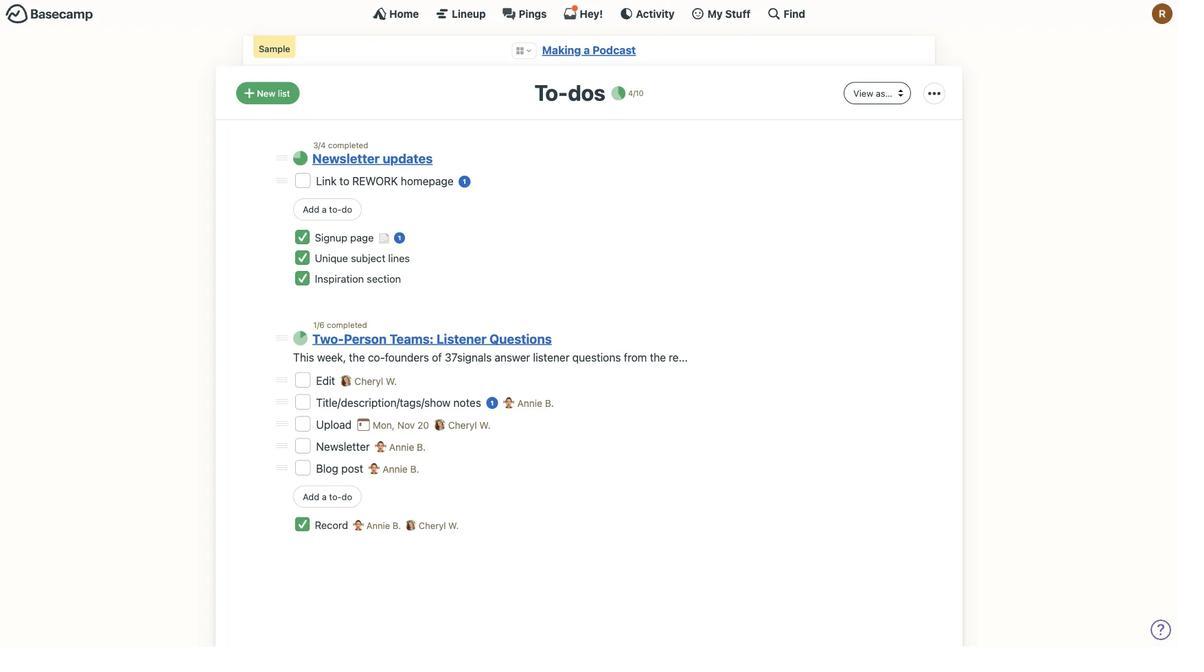 Task type: locate. For each thing, give the bounding box(es) containing it.
unique subject lines link
[[315, 252, 410, 264]]

activity
[[636, 8, 675, 20]]

1 vertical spatial completed
[[327, 320, 367, 330]]

1 vertical spatial 1 link
[[394, 232, 405, 244]]

0 horizontal spatial annie bryan image
[[375, 441, 387, 453]]

annie bryan image
[[503, 397, 515, 409], [375, 441, 387, 453]]

annie b. down listener
[[517, 397, 554, 409]]

switch accounts image
[[5, 3, 93, 25]]

newsletter link
[[316, 440, 373, 453]]

cheryl walters image right 20
[[434, 419, 446, 431]]

annie b. link for blog post
[[383, 463, 419, 475]]

main element
[[0, 0, 1178, 27]]

blog
[[316, 462, 338, 475]]

signup page
[[315, 232, 376, 244]]

inspiration
[[315, 273, 364, 285]]

w. for bottommost cheryl walters icon
[[479, 419, 490, 431]]

3/4 completed link
[[313, 140, 368, 150]]

add down link
[[303, 204, 319, 214]]

to- up signup
[[329, 204, 342, 214]]

1 link
[[459, 176, 471, 188], [394, 232, 405, 244], [486, 397, 498, 409]]

0 vertical spatial completed
[[328, 140, 368, 150]]

1 inside title/description/tags/show notes 1
[[491, 399, 494, 407]]

2 vertical spatial 1
[[491, 399, 494, 407]]

cheryl walters image
[[340, 375, 352, 387], [434, 419, 446, 431]]

0 vertical spatial cheryl w. link
[[355, 375, 397, 387]]

annie
[[517, 397, 542, 409], [389, 441, 414, 453], [383, 463, 408, 475], [366, 520, 390, 531]]

ruby image
[[1152, 3, 1173, 24]]

0 vertical spatial annie bryan image
[[368, 463, 380, 475]]

1 vertical spatial do
[[342, 491, 352, 502]]

my stuff button
[[691, 7, 751, 21]]

1 horizontal spatial cheryl walters image
[[434, 419, 446, 431]]

to-dos
[[534, 79, 605, 105]]

activity link
[[619, 7, 675, 21]]

founders
[[385, 351, 429, 364]]

completed up person
[[327, 320, 367, 330]]

this week, the co-founders of 37signals answer listener questions from the re... link
[[293, 351, 688, 364]]

1 horizontal spatial 1
[[463, 178, 466, 185]]

do down post
[[342, 491, 352, 502]]

a
[[584, 44, 590, 57], [322, 204, 327, 214], [322, 491, 327, 502]]

mon, nov 20 link
[[357, 419, 429, 431]]

0 vertical spatial to-
[[329, 204, 342, 214]]

1 horizontal spatial 1 link
[[459, 176, 471, 188]]

newsletter for newsletter updates
[[312, 151, 380, 166]]

cheryl walters image right 'edit'
[[340, 375, 352, 387]]

annie bryan image right record
[[353, 520, 364, 531]]

1 horizontal spatial cheryl w. link
[[448, 419, 490, 431]]

2 add from the top
[[303, 491, 319, 502]]

0 vertical spatial add a to-do
[[303, 204, 352, 214]]

w. down notes
[[479, 419, 490, 431]]

completed up newsletter updates link
[[328, 140, 368, 150]]

the left re...
[[650, 351, 666, 364]]

new list
[[257, 88, 290, 98]]

0 horizontal spatial w.
[[386, 375, 397, 387]]

title/description/tags/show notes 1
[[316, 396, 494, 409]]

completed
[[328, 140, 368, 150], [327, 320, 367, 330]]

a down link
[[322, 204, 327, 214]]

1 horizontal spatial cheryl
[[419, 520, 446, 531]]

1 vertical spatial add a to-do button
[[293, 486, 362, 508]]

add down the blog
[[303, 491, 319, 502]]

a down the blog
[[322, 491, 327, 502]]

add a to-do button
[[293, 198, 362, 221], [293, 486, 362, 508]]

annie bryan image down mon,
[[375, 441, 387, 453]]

cheryl w. link up the title/description/tags/show
[[355, 375, 397, 387]]

2 vertical spatial annie b. link
[[383, 463, 419, 475]]

upload link
[[316, 418, 355, 431]]

37signals
[[445, 351, 492, 364]]

add a to-do button down link
[[293, 198, 362, 221]]

view
[[853, 88, 873, 98]]

annie bryan image for blog post
[[368, 463, 380, 475]]

w. right cheryl walters image
[[448, 520, 459, 531]]

unique subject lines
[[315, 252, 410, 264]]

2 to- from the top
[[329, 491, 342, 502]]

do down to
[[342, 204, 352, 214]]

making a podcast
[[542, 44, 636, 57]]

cheryl walters image
[[405, 520, 416, 531]]

2 add a to-do from the top
[[303, 491, 352, 502]]

0 horizontal spatial 1 link
[[394, 232, 405, 244]]

0 vertical spatial w.
[[386, 375, 397, 387]]

2 vertical spatial 1 link
[[486, 397, 498, 409]]

1 right notes
[[491, 399, 494, 407]]

add for 2nd add a to-do button from the top of the page
[[303, 491, 319, 502]]

1 vertical spatial cheryl w. link
[[448, 419, 490, 431]]

cheryl w. link down notes
[[448, 419, 490, 431]]

person
[[344, 331, 387, 346]]

1 vertical spatial add a to-do
[[303, 491, 352, 502]]

1 vertical spatial add
[[303, 491, 319, 502]]

0 horizontal spatial cheryl w. link
[[355, 375, 397, 387]]

add a to-do down link
[[303, 204, 352, 214]]

newsletter up blog post
[[316, 440, 373, 453]]

2 horizontal spatial 1
[[491, 399, 494, 407]]

2 vertical spatial w.
[[448, 520, 459, 531]]

1 add a to-do button from the top
[[293, 198, 362, 221]]

the left co-
[[349, 351, 365, 364]]

breadcrumb element
[[243, 36, 935, 65]]

4/10
[[628, 89, 644, 98]]

1 link for signup page
[[394, 232, 405, 244]]

2 do from the top
[[342, 491, 352, 502]]

1 vertical spatial cheryl walters image
[[434, 419, 446, 431]]

record
[[315, 519, 351, 531]]

1 add a to-do from the top
[[303, 204, 352, 214]]

0 vertical spatial add a to-do button
[[293, 198, 362, 221]]

cheryl down notes
[[448, 419, 477, 431]]

0 vertical spatial 1 link
[[459, 176, 471, 188]]

1 vertical spatial newsletter
[[316, 440, 373, 453]]

add a to-do for 1st add a to-do button from the top
[[303, 204, 352, 214]]

1 horizontal spatial annie bryan image
[[368, 463, 380, 475]]

view as… button
[[844, 82, 911, 104]]

annie b. link down 'nov'
[[389, 441, 426, 453]]

completed for newsletter
[[328, 140, 368, 150]]

2 horizontal spatial w.
[[479, 419, 490, 431]]

cheryl w. for cheryl w. link associated with bottommost cheryl walters icon
[[448, 419, 490, 431]]

cheryl w. link
[[355, 375, 397, 387], [448, 419, 490, 431]]

1 link right notes
[[486, 397, 498, 409]]

0 vertical spatial cheryl w.
[[355, 375, 397, 387]]

1 link for title/description/tags/show notes
[[486, 397, 498, 409]]

1 vertical spatial cheryl w.
[[448, 419, 490, 431]]

3/4
[[313, 140, 326, 150]]

page
[[350, 232, 374, 244]]

cheryl w. for cheryl w. link related to left cheryl walters icon
[[355, 375, 397, 387]]

annie b.
[[517, 397, 554, 409], [389, 441, 426, 453], [383, 463, 419, 475], [364, 520, 403, 531]]

2 vertical spatial cheryl
[[419, 520, 446, 531]]

my
[[708, 8, 723, 20]]

1 horizontal spatial w.
[[448, 520, 459, 531]]

do for 1st add a to-do button from the top
[[342, 204, 352, 214]]

0 horizontal spatial cheryl
[[355, 375, 383, 387]]

making
[[542, 44, 581, 57]]

1 link up lines
[[394, 232, 405, 244]]

annie bryan image
[[368, 463, 380, 475], [353, 520, 364, 531]]

1 vertical spatial annie bryan image
[[353, 520, 364, 531]]

annie bryan image right notes
[[503, 397, 515, 409]]

1 vertical spatial to-
[[329, 491, 342, 502]]

1 vertical spatial w.
[[479, 419, 490, 431]]

1 vertical spatial annie bryan image
[[375, 441, 387, 453]]

1 add from the top
[[303, 204, 319, 214]]

find button
[[767, 7, 805, 21]]

1 horizontal spatial annie bryan image
[[503, 397, 515, 409]]

cheryl
[[355, 375, 383, 387], [448, 419, 477, 431], [419, 520, 446, 531]]

w. up the title/description/tags/show
[[386, 375, 397, 387]]

the
[[349, 351, 365, 364], [650, 351, 666, 364]]

annie b. link down listener
[[517, 397, 554, 409]]

0 vertical spatial add
[[303, 204, 319, 214]]

questions
[[490, 331, 552, 346]]

week,
[[317, 351, 346, 364]]

annie bryan image right post
[[368, 463, 380, 475]]

co-
[[368, 351, 385, 364]]

add for 1st add a to-do button from the top
[[303, 204, 319, 214]]

do
[[342, 204, 352, 214], [342, 491, 352, 502]]

inspiration section link
[[315, 273, 401, 285]]

0 vertical spatial newsletter
[[312, 151, 380, 166]]

0 horizontal spatial 1
[[398, 235, 401, 242]]

0 horizontal spatial the
[[349, 351, 365, 364]]

1 vertical spatial cheryl
[[448, 419, 477, 431]]

cheryl w. link for bottommost cheryl walters icon
[[448, 419, 490, 431]]

unique
[[315, 252, 348, 264]]

1 horizontal spatial the
[[650, 351, 666, 364]]

cheryl w.
[[355, 375, 397, 387], [448, 419, 490, 431], [416, 520, 459, 531]]

2 horizontal spatial cheryl
[[448, 419, 477, 431]]

to-
[[329, 204, 342, 214], [329, 491, 342, 502]]

1 link right homepage on the top left of the page
[[459, 176, 471, 188]]

1 right homepage on the top left of the page
[[463, 178, 466, 185]]

1 up lines
[[398, 235, 401, 242]]

to- up the record link
[[329, 491, 342, 502]]

w.
[[386, 375, 397, 387], [479, 419, 490, 431], [448, 520, 459, 531]]

add a to-do
[[303, 204, 352, 214], [303, 491, 352, 502]]

to-
[[534, 79, 568, 105]]

to
[[339, 175, 349, 188]]

b.
[[545, 397, 554, 409], [417, 441, 426, 453], [410, 463, 419, 475], [393, 520, 401, 531]]

dos
[[568, 79, 605, 105]]

1 vertical spatial 1
[[398, 235, 401, 242]]

annie b. link down mon, nov 20
[[383, 463, 419, 475]]

0 vertical spatial 1
[[463, 178, 466, 185]]

edit
[[316, 374, 338, 387]]

add a to-do button down the blog
[[293, 486, 362, 508]]

two-person teams: listener questions
[[312, 331, 552, 346]]

two-person teams: listener questions link
[[312, 331, 552, 346]]

updates
[[383, 151, 433, 166]]

signup
[[315, 232, 347, 244]]

newsletter down the 3/4 completed link
[[312, 151, 380, 166]]

2 horizontal spatial 1 link
[[486, 397, 498, 409]]

1 vertical spatial annie b. link
[[389, 441, 426, 453]]

0 horizontal spatial annie bryan image
[[353, 520, 364, 531]]

annie bryan image for record
[[353, 520, 364, 531]]

0 vertical spatial cheryl
[[355, 375, 383, 387]]

annie b. link for newsletter
[[389, 441, 426, 453]]

add a to-do down the blog
[[303, 491, 352, 502]]

cheryl right cheryl walters image
[[419, 520, 446, 531]]

0 vertical spatial cheryl walters image
[[340, 375, 352, 387]]

cheryl down co-
[[355, 375, 383, 387]]

listener
[[533, 351, 570, 364]]

post
[[341, 462, 363, 475]]

1 do from the top
[[342, 204, 352, 214]]

a right making
[[584, 44, 590, 57]]

0 vertical spatial do
[[342, 204, 352, 214]]



Task type: vqa. For each thing, say whether or not it's contained in the screenshot.


Task type: describe. For each thing, give the bounding box(es) containing it.
nov
[[397, 419, 415, 431]]

answer
[[495, 351, 530, 364]]

view as…
[[853, 88, 892, 98]]

cheryl for cheryl w. link related to left cheryl walters icon
[[355, 375, 383, 387]]

annie b. down mon, nov 20
[[383, 463, 419, 475]]

re...
[[669, 351, 688, 364]]

pings button
[[502, 7, 547, 21]]

1 to- from the top
[[329, 204, 342, 214]]

link to rework homepage 1
[[316, 175, 466, 188]]

annie down mon, nov 20
[[389, 441, 414, 453]]

0 vertical spatial annie bryan image
[[503, 397, 515, 409]]

upload
[[316, 418, 355, 431]]

signup page link
[[315, 232, 376, 244]]

do for 2nd add a to-do button from the top of the page
[[342, 491, 352, 502]]

0 horizontal spatial cheryl walters image
[[340, 375, 352, 387]]

two-
[[312, 331, 344, 346]]

annie b. down 'nov'
[[389, 441, 426, 453]]

sample
[[259, 43, 290, 54]]

newsletter for newsletter link
[[316, 440, 373, 453]]

new list link
[[236, 82, 300, 104]]

0 vertical spatial annie b. link
[[517, 397, 554, 409]]

teams:
[[390, 331, 434, 346]]

home link
[[373, 7, 419, 21]]

newsletter updates link
[[312, 151, 433, 166]]

find
[[784, 8, 805, 20]]

this
[[293, 351, 314, 364]]

cheryl w. link for left cheryl walters icon
[[355, 375, 397, 387]]

1/6 completed
[[313, 320, 367, 330]]

lineup link
[[435, 7, 486, 21]]

inspiration section
[[315, 273, 401, 285]]

making a podcast link
[[542, 44, 636, 57]]

blog post link
[[316, 462, 366, 475]]

edit link
[[316, 374, 338, 387]]

link to rework homepage link
[[316, 175, 456, 188]]

annie b. left cheryl walters image
[[364, 520, 403, 531]]

questions
[[572, 351, 621, 364]]

from
[[624, 351, 647, 364]]

2 vertical spatial a
[[322, 491, 327, 502]]

1/6 completed link
[[313, 320, 367, 330]]

2 the from the left
[[650, 351, 666, 364]]

title/description/tags/show notes link
[[316, 396, 484, 409]]

1 the from the left
[[349, 351, 365, 364]]

title/description/tags/show
[[316, 396, 451, 409]]

1 vertical spatial a
[[322, 204, 327, 214]]

list
[[278, 88, 290, 98]]

completed for two-
[[327, 320, 367, 330]]

2 add a to-do button from the top
[[293, 486, 362, 508]]

stuff
[[725, 8, 751, 20]]

as…
[[876, 88, 892, 98]]

lineup
[[452, 8, 486, 20]]

3/4 completed
[[313, 140, 368, 150]]

add a to-do for 2nd add a to-do button from the top of the page
[[303, 491, 352, 502]]

1 inside link to rework homepage 1
[[463, 178, 466, 185]]

new
[[257, 88, 275, 98]]

newsletter updates
[[312, 151, 433, 166]]

annie right post
[[383, 463, 408, 475]]

my stuff
[[708, 8, 751, 20]]

blog post
[[316, 462, 366, 475]]

1/6
[[313, 320, 325, 330]]

homepage
[[401, 175, 454, 188]]

1 link for link to rework homepage
[[459, 176, 471, 188]]

this week, the co-founders of 37signals answer listener questions from the re...
[[293, 351, 688, 364]]

sample element
[[253, 36, 296, 58]]

20
[[417, 419, 429, 431]]

link
[[316, 175, 337, 188]]

0 vertical spatial a
[[584, 44, 590, 57]]

pings
[[519, 8, 547, 20]]

of
[[432, 351, 442, 364]]

mon,
[[373, 419, 395, 431]]

hey! button
[[563, 5, 603, 21]]

annie down answer
[[517, 397, 542, 409]]

podcast
[[593, 44, 636, 57]]

subject
[[351, 252, 385, 264]]

annie left cheryl walters image
[[366, 520, 390, 531]]

hey!
[[580, 8, 603, 20]]

section
[[367, 273, 401, 285]]

notes
[[453, 396, 481, 409]]

w. for left cheryl walters icon
[[386, 375, 397, 387]]

home
[[389, 8, 419, 20]]

cheryl for cheryl w. link associated with bottommost cheryl walters icon
[[448, 419, 477, 431]]

listener
[[437, 331, 487, 346]]

2 vertical spatial cheryl w.
[[416, 520, 459, 531]]

mon, nov 20
[[373, 419, 429, 431]]

lines
[[388, 252, 410, 264]]

rework
[[352, 175, 398, 188]]

record link
[[315, 519, 351, 531]]



